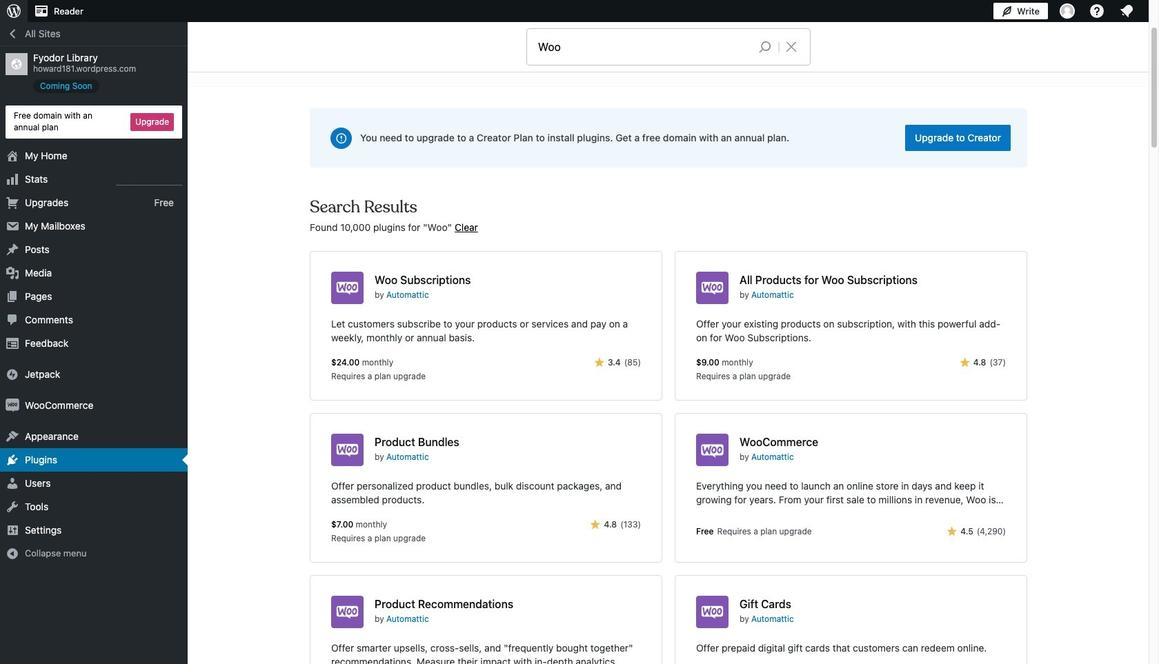 Task type: vqa. For each thing, say whether or not it's contained in the screenshot.
1st 'Task enabled' image from the bottom of the Launchpad Checklist element
no



Task type: locate. For each thing, give the bounding box(es) containing it.
None search field
[[527, 29, 811, 65]]

img image
[[6, 368, 19, 382], [6, 399, 19, 413]]

1 vertical spatial img image
[[6, 399, 19, 413]]

open search image
[[749, 37, 783, 57]]

0 vertical spatial img image
[[6, 368, 19, 382]]

1 img image from the top
[[6, 368, 19, 382]]

plugin icon image
[[331, 272, 364, 304], [697, 272, 729, 304], [331, 434, 364, 467], [697, 434, 729, 467], [331, 597, 364, 629], [697, 597, 729, 629]]

help image
[[1090, 3, 1106, 19]]

2 img image from the top
[[6, 399, 19, 413]]



Task type: describe. For each thing, give the bounding box(es) containing it.
manage your sites image
[[6, 3, 22, 19]]

manage your notifications image
[[1119, 3, 1136, 19]]

close search image
[[775, 39, 809, 55]]

Search search field
[[539, 29, 749, 65]]

highest hourly views 0 image
[[117, 176, 182, 185]]

my profile image
[[1061, 3, 1076, 19]]



